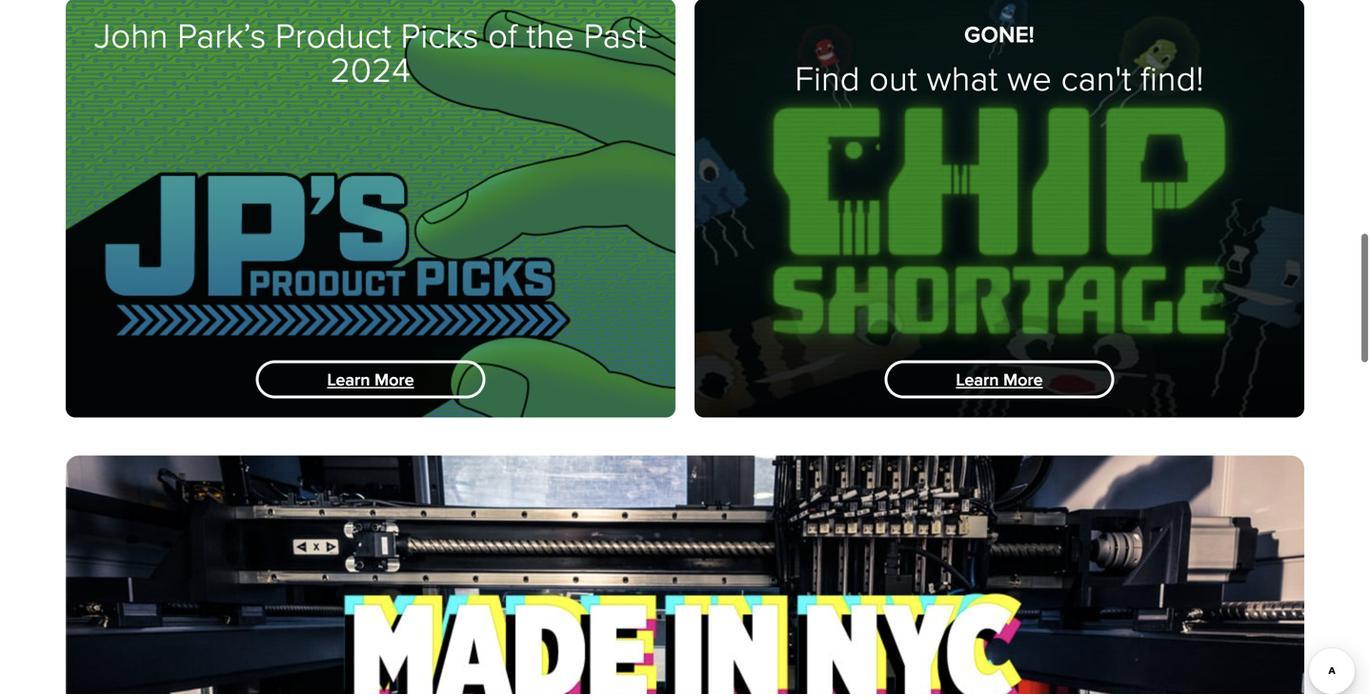 Task type: describe. For each thing, give the bounding box(es) containing it.
out
[[870, 53, 918, 102]]

can't
[[1061, 53, 1132, 102]]

park's
[[177, 10, 266, 59]]

product
[[275, 10, 392, 59]]

explore adafruit element
[[66, 0, 1305, 418]]

gone! find out what we can't find!
[[795, 18, 1204, 102]]

1 more from the left
[[375, 367, 414, 392]]

the
[[527, 10, 575, 59]]

john park's product picks of the past 2024
[[95, 10, 647, 93]]

find
[[795, 53, 860, 102]]

find!
[[1141, 53, 1204, 102]]

2 learn from the left
[[956, 367, 999, 392]]



Task type: locate. For each thing, give the bounding box(es) containing it.
john
[[95, 10, 168, 59]]

0 horizontal spatial more
[[375, 367, 414, 392]]

learn
[[327, 367, 370, 392], [956, 367, 999, 392]]

we
[[1008, 53, 1052, 102]]

2024
[[331, 45, 411, 93]]

0 horizontal spatial learn
[[327, 367, 370, 392]]

1 horizontal spatial learn
[[956, 367, 999, 392]]

2 learn more from the left
[[956, 367, 1043, 392]]

what
[[927, 53, 999, 102]]

learn more
[[327, 367, 414, 392], [956, 367, 1043, 392]]

picks
[[401, 10, 479, 59]]

1 learn from the left
[[327, 367, 370, 392]]

1 learn more from the left
[[327, 367, 414, 392]]

0 horizontal spatial learn more
[[327, 367, 414, 392]]

1 horizontal spatial learn more
[[956, 367, 1043, 392]]

made in nyc. close-up of a pick-n-place machine with reels. image
[[66, 456, 1305, 695], [66, 456, 1305, 695]]

of
[[488, 10, 517, 59]]

2 more from the left
[[1004, 367, 1043, 392]]

more
[[375, 367, 414, 392], [1004, 367, 1043, 392]]

past
[[584, 10, 647, 59]]

gone!
[[965, 18, 1035, 51]]

1 horizontal spatial more
[[1004, 367, 1043, 392]]



Task type: vqa. For each thing, say whether or not it's contained in the screenshot.
Learn More
yes



